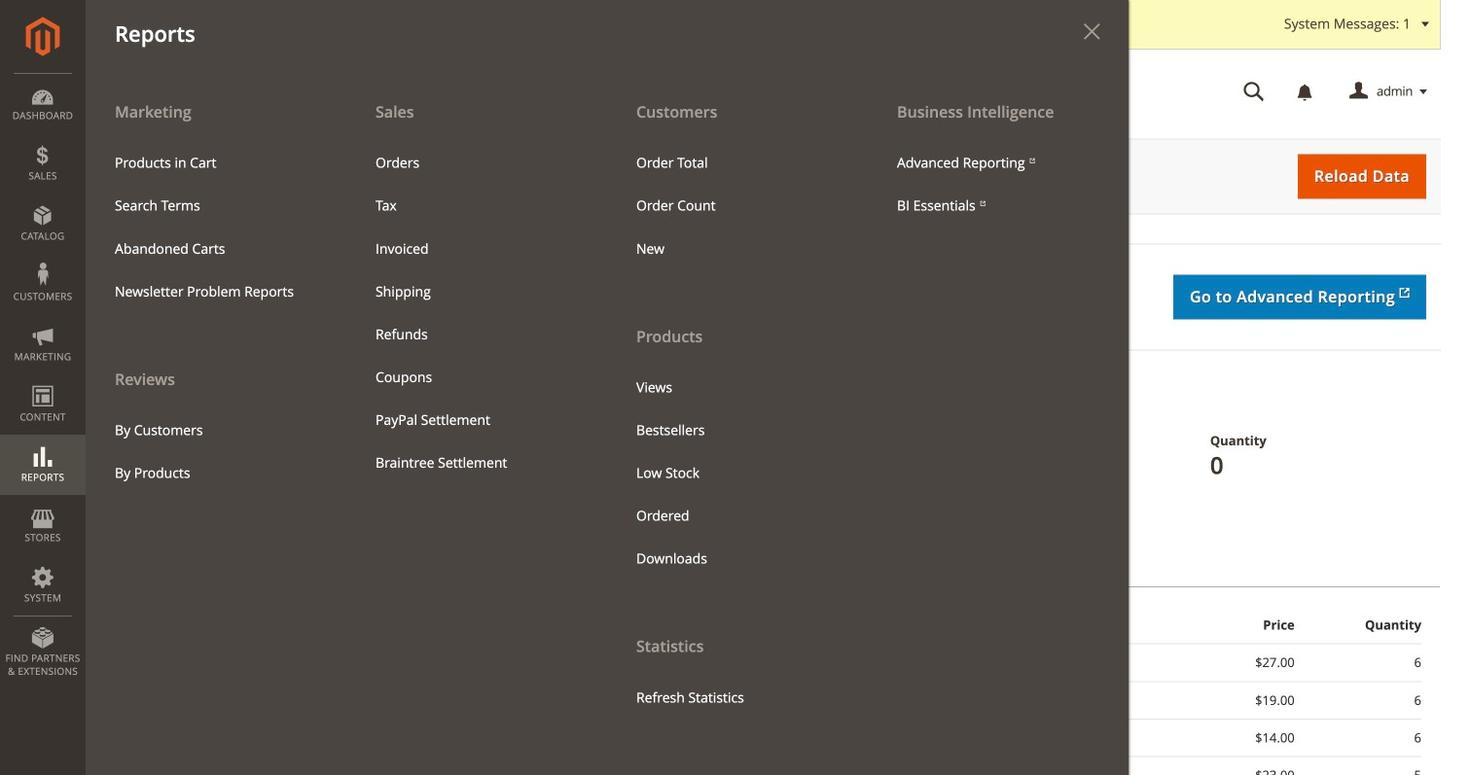 Task type: vqa. For each thing, say whether or not it's contained in the screenshot.
magento admin panel Icon at top
yes



Task type: locate. For each thing, give the bounding box(es) containing it.
menu
[[86, 89, 1129, 775], [86, 89, 346, 495], [607, 89, 868, 720], [100, 142, 332, 313], [361, 142, 593, 485], [622, 142, 853, 270], [883, 142, 1114, 227], [622, 366, 853, 581], [100, 409, 332, 495]]

menu bar
[[0, 0, 1129, 775]]



Task type: describe. For each thing, give the bounding box(es) containing it.
magento admin panel image
[[26, 17, 60, 56]]



